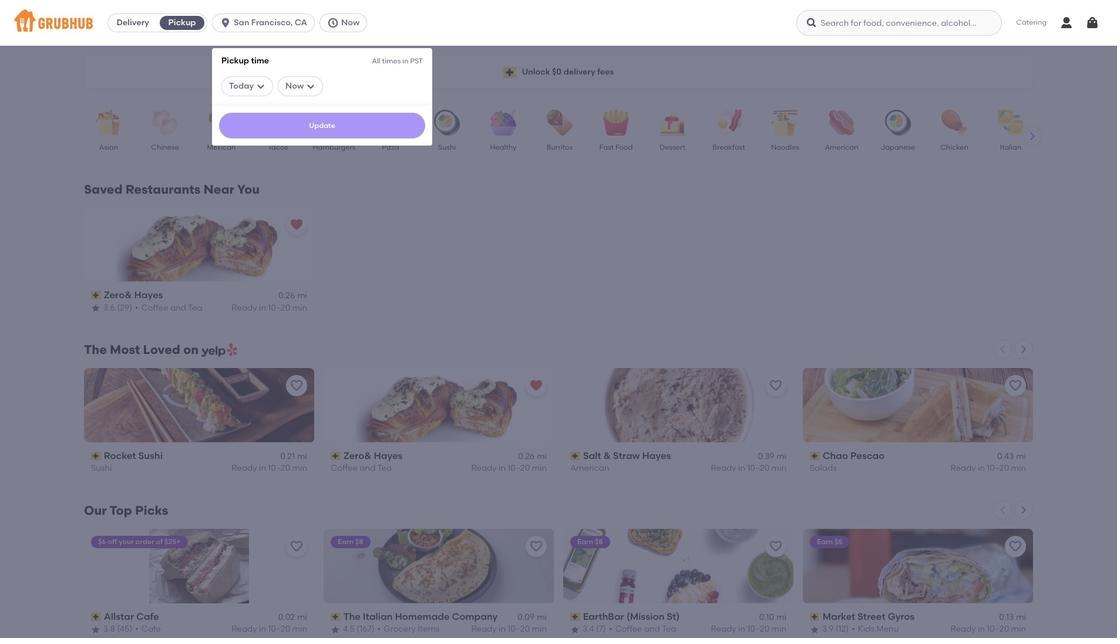 Task type: locate. For each thing, give the bounding box(es) containing it.
2 vertical spatial caret right icon image
[[1020, 506, 1029, 515]]

caret left icon image
[[999, 345, 1008, 354], [999, 506, 1008, 515]]

pickup inside button
[[168, 18, 196, 28]]

10–20
[[268, 303, 290, 313], [268, 464, 290, 474], [508, 464, 530, 474], [748, 464, 770, 474], [988, 464, 1010, 474], [268, 625, 290, 635], [508, 625, 530, 635], [748, 625, 770, 635], [988, 625, 1010, 635]]

1 vertical spatial • coffee and tea
[[609, 625, 677, 635]]

san
[[234, 18, 249, 28]]

sushi down rocket
[[91, 464, 112, 474]]

0 horizontal spatial pickup
[[168, 18, 196, 28]]

gyros
[[888, 612, 915, 623]]

• right (7)
[[609, 625, 613, 635]]

1 horizontal spatial saved restaurant button
[[526, 375, 547, 397]]

fast food
[[600, 143, 633, 152]]

earn $8
[[338, 538, 364, 546], [578, 538, 603, 546]]

japanese
[[881, 143, 916, 152]]

• right (29) at the top
[[135, 303, 138, 313]]

1 horizontal spatial pickup
[[222, 56, 249, 66]]

0.26 for the left saved restaurant button
[[279, 291, 295, 301]]

• coffee and tea down (mission
[[609, 625, 677, 635]]

0 vertical spatial caret left icon image
[[999, 345, 1008, 354]]

1 horizontal spatial $8
[[595, 538, 603, 546]]

market street gyros
[[823, 612, 915, 623]]

earthbar (mission st)
[[583, 612, 680, 623]]

• right (45)
[[135, 625, 139, 635]]

1 horizontal spatial earn
[[578, 538, 594, 546]]

star icon image for zero& hayes
[[91, 304, 100, 313]]

1 horizontal spatial and
[[360, 464, 376, 474]]

cafe up • cafe
[[136, 612, 159, 623]]

0 vertical spatial american
[[825, 143, 859, 152]]

pickup for pickup
[[168, 18, 196, 28]]

0 horizontal spatial $8
[[356, 538, 364, 546]]

star icon image left 3.9
[[810, 626, 820, 635]]

pickup left time
[[222, 56, 249, 66]]

pickup right delivery button
[[168, 18, 196, 28]]

1 vertical spatial caret right icon image
[[1020, 345, 1029, 354]]

0 vertical spatial tea
[[188, 303, 203, 313]]

zero& up coffee and tea
[[344, 451, 372, 462]]

cafe
[[136, 612, 159, 623], [141, 625, 161, 635]]

1 vertical spatial the
[[344, 612, 361, 623]]

0 vertical spatial saved restaurant button
[[286, 215, 307, 236]]

0 vertical spatial 0.26
[[279, 291, 295, 301]]

noodles image
[[765, 110, 806, 136]]

2 horizontal spatial sushi
[[438, 143, 456, 152]]

0 vertical spatial sushi
[[438, 143, 456, 152]]

0 horizontal spatial sushi
[[91, 464, 112, 474]]

now up tacos image
[[286, 81, 304, 91]]

0 horizontal spatial saved restaurant image
[[290, 218, 304, 232]]

top
[[110, 504, 132, 518]]

2 $8 from the left
[[595, 538, 603, 546]]

noodles
[[772, 143, 800, 152]]

0 vertical spatial now
[[342, 18, 360, 28]]

2 horizontal spatial coffee
[[616, 625, 643, 635]]

2 horizontal spatial hayes
[[643, 451, 671, 462]]

cafe for allstar cafe
[[136, 612, 159, 623]]

zero& hayes up (29) at the top
[[104, 290, 163, 301]]

1 vertical spatial tea
[[378, 464, 392, 474]]

save this restaurant button
[[286, 375, 307, 397], [766, 375, 787, 397], [1006, 375, 1027, 397], [286, 536, 307, 558], [526, 536, 547, 558], [766, 536, 787, 558], [1006, 536, 1027, 558]]

zero& up 3.6 (29) at the left
[[104, 290, 132, 301]]

0 vertical spatial coffee
[[141, 303, 168, 313]]

0 horizontal spatial 0.26 mi
[[279, 291, 307, 301]]

2 earn $8 from the left
[[578, 538, 603, 546]]

0 vertical spatial cafe
[[136, 612, 159, 623]]

1 vertical spatial saved restaurant button
[[526, 375, 547, 397]]

subscription pass image
[[91, 292, 101, 300], [91, 453, 101, 461], [331, 453, 341, 461], [571, 453, 581, 461], [810, 453, 821, 461], [91, 614, 101, 622], [331, 614, 341, 622], [571, 614, 581, 622], [810, 614, 821, 622]]

earn
[[338, 538, 354, 546], [578, 538, 594, 546], [818, 538, 833, 546]]

the
[[84, 343, 107, 357], [344, 612, 361, 623]]

• right (12)
[[852, 625, 856, 635]]

sushi right rocket
[[138, 451, 163, 462]]

star icon image left 3.6
[[91, 304, 100, 313]]

2 caret left icon image from the top
[[999, 506, 1008, 515]]

update
[[309, 122, 336, 130]]

1 caret left icon image from the top
[[999, 345, 1008, 354]]

1 vertical spatial caret left icon image
[[999, 506, 1008, 515]]

2 earn from the left
[[578, 538, 594, 546]]

times
[[382, 57, 401, 65]]

earn $5
[[818, 538, 843, 546]]

0 horizontal spatial coffee
[[141, 303, 168, 313]]

2 vertical spatial tea
[[662, 625, 677, 635]]

0 vertical spatial zero&
[[104, 290, 132, 301]]

0 horizontal spatial hayes
[[134, 290, 163, 301]]

and
[[170, 303, 186, 313], [360, 464, 376, 474], [645, 625, 660, 635]]

(45)
[[117, 625, 132, 635]]

1 vertical spatial pickup
[[222, 56, 249, 66]]

items
[[418, 625, 440, 635]]

0 horizontal spatial now
[[286, 81, 304, 91]]

hayes up coffee and tea
[[374, 451, 403, 462]]

the for the most loved on
[[84, 343, 107, 357]]

1 horizontal spatial 0.26
[[518, 452, 535, 462]]

1 horizontal spatial hayes
[[374, 451, 403, 462]]

hayes
[[134, 290, 163, 301], [374, 451, 403, 462], [643, 451, 671, 462]]

min
[[292, 303, 307, 313], [292, 464, 307, 474], [532, 464, 547, 474], [772, 464, 787, 474], [1012, 464, 1027, 474], [292, 625, 307, 635], [532, 625, 547, 635], [772, 625, 787, 635], [1012, 625, 1027, 635]]

salt
[[583, 451, 602, 462]]

mi
[[297, 291, 307, 301], [297, 452, 307, 462], [537, 452, 547, 462], [777, 452, 787, 462], [1017, 452, 1027, 462], [297, 613, 307, 623], [537, 613, 547, 623], [777, 613, 787, 623], [1017, 613, 1027, 623]]

pickup time
[[222, 56, 269, 66]]

american down salt
[[571, 464, 610, 474]]

1 horizontal spatial the
[[344, 612, 361, 623]]

homemade
[[395, 612, 450, 623]]

menu
[[877, 625, 899, 635]]

and for zero& hayes
[[170, 303, 186, 313]]

3.9
[[823, 625, 834, 635]]

hayes for the left saved restaurant button
[[134, 290, 163, 301]]

1 vertical spatial 0.26 mi
[[518, 452, 547, 462]]

0.21
[[280, 452, 295, 462]]

italian up '(167)'
[[363, 612, 393, 623]]

$8
[[356, 538, 364, 546], [595, 538, 603, 546]]

1 horizontal spatial saved restaurant image
[[530, 379, 544, 393]]

1 vertical spatial cafe
[[141, 625, 161, 635]]

the up the 4.5
[[344, 612, 361, 623]]

time
[[251, 56, 269, 66]]

0.09 mi
[[518, 613, 547, 623]]

saved restaurant image
[[290, 218, 304, 232], [530, 379, 544, 393]]

2 horizontal spatial and
[[645, 625, 660, 635]]

coffee for zero& hayes
[[141, 303, 168, 313]]

0 vertical spatial and
[[170, 303, 186, 313]]

1 horizontal spatial svg image
[[1086, 16, 1100, 30]]

1 $8 from the left
[[356, 538, 364, 546]]

sushi down sushi image
[[438, 143, 456, 152]]

chinese
[[151, 143, 179, 152]]

0 vertical spatial the
[[84, 343, 107, 357]]

3.4 (7)
[[583, 625, 607, 635]]

• coffee and tea for hayes
[[135, 303, 203, 313]]

1 horizontal spatial earn $8
[[578, 538, 603, 546]]

1 horizontal spatial zero&
[[344, 451, 372, 462]]

coffee
[[141, 303, 168, 313], [331, 464, 358, 474], [616, 625, 643, 635]]

star icon image left 3.8
[[91, 626, 100, 635]]

coffee for earthbar (mission st)
[[616, 625, 643, 635]]

1 vertical spatial zero&
[[344, 451, 372, 462]]

the left most
[[84, 343, 107, 357]]

1 vertical spatial and
[[360, 464, 376, 474]]

1 horizontal spatial • coffee and tea
[[609, 625, 677, 635]]

sushi image
[[427, 110, 468, 136]]

earn $8 for the
[[338, 538, 364, 546]]

•
[[135, 303, 138, 313], [135, 625, 139, 635], [378, 625, 381, 635], [609, 625, 613, 635], [852, 625, 856, 635]]

street
[[858, 612, 886, 623]]

italian
[[1001, 143, 1022, 152], [363, 612, 393, 623]]

2 horizontal spatial tea
[[662, 625, 677, 635]]

saved restaurant image for the bottommost saved restaurant button
[[530, 379, 544, 393]]

main navigation navigation
[[0, 0, 1118, 639]]

• coffee and tea up the loved
[[135, 303, 203, 313]]

• right '(167)'
[[378, 625, 381, 635]]

0.43
[[998, 452, 1014, 462]]

0 horizontal spatial • coffee and tea
[[135, 303, 203, 313]]

1 horizontal spatial tea
[[378, 464, 392, 474]]

1 horizontal spatial zero& hayes
[[344, 451, 403, 462]]

ready
[[232, 303, 257, 313], [232, 464, 257, 474], [472, 464, 497, 474], [711, 464, 737, 474], [951, 464, 977, 474], [232, 625, 257, 635], [472, 625, 497, 635], [711, 625, 737, 635], [951, 625, 977, 635]]

american down american image
[[825, 143, 859, 152]]

order
[[136, 538, 154, 546]]

now inside button
[[342, 18, 360, 28]]

• coffee and tea
[[135, 303, 203, 313], [609, 625, 677, 635]]

1 vertical spatial sushi
[[138, 451, 163, 462]]

the for the italian homemade company
[[344, 612, 361, 623]]

0 horizontal spatial the
[[84, 343, 107, 357]]

0 horizontal spatial earn $8
[[338, 538, 364, 546]]

&
[[604, 451, 611, 462]]

0 vertical spatial caret right icon image
[[1028, 132, 1038, 141]]

$8 for the
[[356, 538, 364, 546]]

3 earn from the left
[[818, 538, 833, 546]]

2 horizontal spatial earn
[[818, 538, 833, 546]]

breakfast image
[[709, 110, 750, 136]]

0 vertical spatial saved restaurant image
[[290, 218, 304, 232]]

star icon image for earthbar (mission st)
[[571, 626, 580, 635]]

• for cafe
[[135, 625, 139, 635]]

tea for zero& hayes
[[188, 303, 203, 313]]

mexican image
[[201, 110, 242, 136]]

pickup
[[168, 18, 196, 28], [222, 56, 249, 66]]

grubhub plus flag logo image
[[503, 67, 518, 78]]

pickup for pickup time
[[222, 56, 249, 66]]

zero& hayes
[[104, 290, 163, 301], [344, 451, 403, 462]]

3.9 (12)
[[823, 625, 849, 635]]

off
[[108, 538, 117, 546]]

1 vertical spatial american
[[571, 464, 610, 474]]

star icon image for the italian homemade company
[[331, 626, 340, 635]]

3.4
[[583, 625, 594, 635]]

svg image
[[1086, 16, 1100, 30], [256, 82, 266, 91]]

0 horizontal spatial svg image
[[256, 82, 266, 91]]

star icon image left '3.4'
[[571, 626, 580, 635]]

2 vertical spatial coffee
[[616, 625, 643, 635]]

svg image
[[220, 17, 232, 29], [327, 17, 339, 29], [807, 17, 818, 29], [306, 82, 316, 91]]

1 vertical spatial saved restaurant image
[[530, 379, 544, 393]]

0 horizontal spatial zero&
[[104, 290, 132, 301]]

0 vertical spatial pickup
[[168, 18, 196, 28]]

ca
[[295, 18, 307, 28]]

hamburgers
[[313, 143, 356, 152]]

$0
[[552, 67, 562, 77]]

0 horizontal spatial and
[[170, 303, 186, 313]]

caret right icon image
[[1028, 132, 1038, 141], [1020, 345, 1029, 354], [1020, 506, 1029, 515]]

0.10 mi
[[760, 613, 787, 623]]

1 earn from the left
[[338, 538, 354, 546]]

save this restaurant image
[[290, 379, 304, 393], [769, 379, 783, 393], [1009, 379, 1023, 393], [290, 540, 304, 554], [530, 540, 544, 554], [769, 540, 783, 554], [1009, 540, 1023, 554]]

hayes right straw
[[643, 451, 671, 462]]

most
[[110, 343, 140, 357]]

star icon image left the 4.5
[[331, 626, 340, 635]]

• for street
[[852, 625, 856, 635]]

1 horizontal spatial italian
[[1001, 143, 1022, 152]]

now right ca
[[342, 18, 360, 28]]

2 vertical spatial and
[[645, 625, 660, 635]]

3.8
[[103, 625, 115, 635]]

0 horizontal spatial 0.26
[[279, 291, 295, 301]]

san francisco, ca
[[234, 18, 307, 28]]

earn for market street gyros
[[818, 538, 833, 546]]

chicken image
[[934, 110, 976, 136]]

now
[[342, 18, 360, 28], [286, 81, 304, 91]]

breakfast
[[713, 143, 746, 152]]

chicken
[[941, 143, 969, 152]]

0.09
[[518, 613, 535, 623]]

hayes up the most loved on
[[134, 290, 163, 301]]

1 earn $8 from the left
[[338, 538, 364, 546]]

0 horizontal spatial italian
[[363, 612, 393, 623]]

italian down italian image
[[1001, 143, 1022, 152]]

0 horizontal spatial tea
[[188, 303, 203, 313]]

1 vertical spatial coffee
[[331, 464, 358, 474]]

hayes for the bottommost saved restaurant button
[[374, 451, 403, 462]]

tea
[[188, 303, 203, 313], [378, 464, 392, 474], [662, 625, 677, 635]]

st)
[[667, 612, 680, 623]]

0.26 mi
[[279, 291, 307, 301], [518, 452, 547, 462]]

zero& hayes up coffee and tea
[[344, 451, 403, 462]]

star icon image
[[91, 304, 100, 313], [91, 626, 100, 635], [331, 626, 340, 635], [571, 626, 580, 635], [810, 626, 820, 635]]

caret right icon image for the most loved on
[[1020, 345, 1029, 354]]

$6 off your order of $25+
[[98, 538, 181, 546]]

healthy image
[[483, 110, 524, 136]]

earn $8 for earthbar
[[578, 538, 603, 546]]

0 vertical spatial • coffee and tea
[[135, 303, 203, 313]]

(29)
[[117, 303, 132, 313]]

1 horizontal spatial now
[[342, 18, 360, 28]]

0 vertical spatial svg image
[[1086, 16, 1100, 30]]

salt & straw hayes
[[583, 451, 671, 462]]

saved restaurant image for the left saved restaurant button
[[290, 218, 304, 232]]

cafe down allstar cafe
[[141, 625, 161, 635]]

0 vertical spatial zero& hayes
[[104, 290, 163, 301]]

• kids menu
[[852, 625, 899, 635]]

1 vertical spatial 0.26
[[518, 452, 535, 462]]

1 vertical spatial now
[[286, 81, 304, 91]]

0 horizontal spatial earn
[[338, 538, 354, 546]]



Task type: describe. For each thing, give the bounding box(es) containing it.
0.13
[[1000, 613, 1014, 623]]

earn for earthbar (mission st)
[[578, 538, 594, 546]]

0.13 mi
[[1000, 613, 1027, 623]]

grocery
[[384, 625, 416, 635]]

• cafe
[[135, 625, 161, 635]]

chao
[[823, 451, 849, 462]]

in inside navigation
[[403, 57, 409, 65]]

3.8 (45)
[[103, 625, 132, 635]]

1 horizontal spatial 0.26 mi
[[518, 452, 547, 462]]

of
[[156, 538, 163, 546]]

• for (mission
[[609, 625, 613, 635]]

caret left icon image for the most loved on
[[999, 345, 1008, 354]]

tacos
[[268, 143, 288, 152]]

chinese image
[[145, 110, 186, 136]]

the italian homemade company
[[344, 612, 498, 623]]

4.5 (167)
[[343, 625, 375, 635]]

3.6
[[103, 303, 115, 313]]

all times in pst
[[372, 57, 423, 65]]

mexican
[[207, 143, 236, 152]]

• grocery items
[[378, 625, 440, 635]]

earthbar
[[583, 612, 625, 623]]

0.26 for the bottommost saved restaurant button
[[518, 452, 535, 462]]

dessert image
[[652, 110, 694, 136]]

0.43 mi
[[998, 452, 1027, 462]]

asian image
[[88, 110, 129, 136]]

delivery
[[117, 18, 149, 28]]

salads
[[810, 464, 837, 474]]

0 horizontal spatial saved restaurant button
[[286, 215, 307, 236]]

chao pescao
[[823, 451, 885, 462]]

delivery
[[564, 67, 596, 77]]

svg image inside now button
[[327, 17, 339, 29]]

0 vertical spatial 0.26 mi
[[279, 291, 307, 301]]

0.10
[[760, 613, 775, 623]]

0.21 mi
[[280, 452, 307, 462]]

$25+
[[165, 538, 181, 546]]

near
[[204, 182, 235, 197]]

catering
[[1017, 18, 1047, 27]]

$5
[[835, 538, 843, 546]]

• for hayes
[[135, 303, 138, 313]]

pizza
[[382, 143, 399, 152]]

1 vertical spatial italian
[[363, 612, 393, 623]]

francisco,
[[251, 18, 293, 28]]

cafe for • cafe
[[141, 625, 161, 635]]

fees
[[598, 67, 614, 77]]

pescao
[[851, 451, 885, 462]]

• for italian
[[378, 625, 381, 635]]

san francisco, ca button
[[212, 14, 320, 32]]

today
[[229, 81, 254, 91]]

(mission
[[627, 612, 665, 623]]

italian image
[[991, 110, 1032, 136]]

rocket sushi
[[104, 451, 163, 462]]

star icon image for allstar cafe
[[91, 626, 100, 635]]

picks
[[135, 504, 168, 518]]

kids
[[859, 625, 875, 635]]

0 horizontal spatial american
[[571, 464, 610, 474]]

$8 for earthbar
[[595, 538, 603, 546]]

now button
[[320, 14, 372, 32]]

3.6 (29)
[[103, 303, 132, 313]]

fast food image
[[596, 110, 637, 136]]

1 vertical spatial svg image
[[256, 82, 266, 91]]

hamburgers image
[[314, 110, 355, 136]]

market
[[823, 612, 856, 623]]

1 horizontal spatial american
[[825, 143, 859, 152]]

burritos image
[[540, 110, 581, 136]]

on
[[183, 343, 199, 357]]

(167)
[[357, 625, 375, 635]]

2 vertical spatial sushi
[[91, 464, 112, 474]]

unlock $0 delivery fees
[[522, 67, 614, 77]]

american image
[[822, 110, 863, 136]]

1 vertical spatial zero& hayes
[[344, 451, 403, 462]]

0.39
[[758, 452, 775, 462]]

0.02 mi
[[278, 613, 307, 623]]

$6
[[98, 538, 106, 546]]

delivery button
[[108, 14, 158, 32]]

star icon image for market street gyros
[[810, 626, 820, 635]]

pizza image
[[370, 110, 411, 136]]

zero& for the bottommost saved restaurant button
[[344, 451, 372, 462]]

pst
[[410, 57, 423, 65]]

svg image inside san francisco, ca button
[[220, 17, 232, 29]]

straw
[[613, 451, 640, 462]]

catering button
[[1009, 10, 1056, 36]]

zero& for the left saved restaurant button
[[104, 290, 132, 301]]

burritos
[[547, 143, 573, 152]]

the most loved on
[[84, 343, 202, 357]]

caret right icon image for our top picks
[[1020, 506, 1029, 515]]

• coffee and tea for (mission
[[609, 625, 677, 635]]

rocket
[[104, 451, 136, 462]]

(12)
[[836, 625, 849, 635]]

0 horizontal spatial zero& hayes
[[104, 290, 163, 301]]

pickup button
[[158, 14, 207, 32]]

0 vertical spatial italian
[[1001, 143, 1022, 152]]

4.5
[[343, 625, 355, 635]]

loved
[[143, 343, 180, 357]]

company
[[452, 612, 498, 623]]

saved
[[84, 182, 123, 197]]

1 horizontal spatial coffee
[[331, 464, 358, 474]]

tea for earthbar (mission st)
[[662, 625, 677, 635]]

your
[[119, 538, 134, 546]]

saved restaurants near you
[[84, 182, 260, 197]]

allstar
[[104, 612, 134, 623]]

restaurants
[[126, 182, 201, 197]]

asian
[[99, 143, 118, 152]]

earn for the italian homemade company
[[338, 538, 354, 546]]

dessert
[[660, 143, 686, 152]]

healthy
[[490, 143, 517, 152]]

our
[[84, 504, 107, 518]]

and for earthbar (mission st)
[[645, 625, 660, 635]]

1 horizontal spatial sushi
[[138, 451, 163, 462]]

tacos image
[[257, 110, 299, 136]]

(7)
[[596, 625, 607, 635]]

allstar cafe logo image
[[149, 529, 249, 604]]

japanese image
[[878, 110, 919, 136]]

fast
[[600, 143, 614, 152]]

coffee and tea
[[331, 464, 392, 474]]

update button
[[219, 113, 426, 139]]

caret left icon image for our top picks
[[999, 506, 1008, 515]]



Task type: vqa. For each thing, say whether or not it's contained in the screenshot.
Catering "button"
yes



